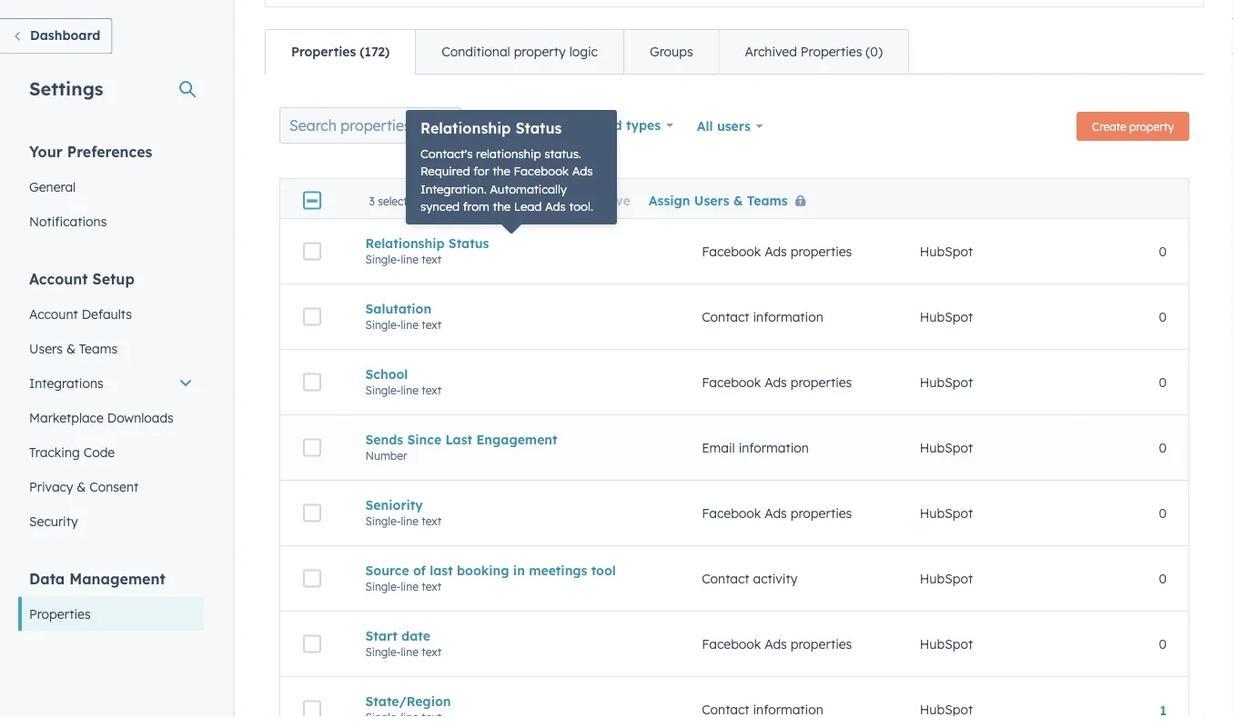 Task type: describe. For each thing, give the bounding box(es) containing it.
conditional property logic
[[441, 44, 598, 60]]

groups
[[650, 44, 693, 60]]

& inside tab panel
[[733, 192, 743, 208]]

tool.
[[569, 199, 593, 214]]

sends
[[365, 432, 403, 448]]

facebook for seniority
[[702, 506, 761, 522]]

seniority button
[[365, 498, 658, 513]]

properties for school
[[791, 375, 852, 391]]

account setup
[[29, 270, 134, 288]]

all for all groups
[[473, 117, 489, 133]]

& for teams
[[66, 341, 75, 357]]

facebook for relationship status
[[702, 244, 761, 260]]

integrations
[[29, 375, 103, 391]]

general
[[29, 179, 76, 195]]

teams inside account setup element
[[79, 341, 117, 357]]

email
[[702, 440, 735, 456]]

defaults
[[82, 306, 132, 322]]

property for create
[[1129, 120, 1174, 133]]

management
[[69, 570, 165, 588]]

automatically
[[490, 182, 567, 197]]

all groups
[[473, 117, 538, 133]]

ads for seniority
[[765, 506, 787, 522]]

add to group
[[461, 192, 545, 208]]

privacy & consent link
[[18, 470, 204, 505]]

meetings
[[529, 563, 587, 579]]

relationship for relationship status contact's relationship status. required for the facebook ads integration. automatically synced from the lead ads tool.
[[420, 119, 511, 137]]

single- inside salutation single-line text
[[365, 318, 401, 332]]

school button
[[365, 366, 658, 382]]

group
[[507, 192, 545, 208]]

seniority single-line text
[[365, 498, 442, 528]]

relationship status contact's relationship status. required for the facebook ads integration. automatically synced from the lead ads tool.
[[420, 119, 593, 214]]

lead
[[514, 199, 542, 214]]

source of last booking in meetings tool button
[[365, 563, 658, 579]]

security link
[[18, 505, 204, 539]]

date
[[401, 629, 430, 644]]

account defaults
[[29, 306, 132, 322]]

single- inside the seniority single-line text
[[365, 515, 401, 528]]

facebook ads properties for start date
[[702, 637, 852, 653]]

users & teams
[[29, 341, 117, 357]]

types
[[626, 117, 661, 133]]

your preferences
[[29, 142, 152, 161]]

contact for contact activity
[[702, 571, 749, 587]]

school
[[365, 366, 408, 382]]

0 vertical spatial users
[[694, 192, 729, 208]]

properties for seniority
[[791, 506, 852, 522]]

to
[[490, 192, 503, 208]]

source of last booking in meetings tool single-line text
[[365, 563, 616, 594]]

tracking code
[[29, 445, 115, 460]]

properties (172) link
[[266, 30, 415, 74]]

downloads
[[107, 410, 174, 426]]

last
[[445, 432, 472, 448]]

0 for source of last booking in meetings tool
[[1159, 571, 1167, 587]]

status.
[[544, 146, 581, 161]]

archive button
[[564, 192, 630, 208]]

seniority
[[365, 498, 423, 513]]

line inside salutation single-line text
[[401, 318, 418, 332]]

your preferences element
[[18, 142, 204, 239]]

all field types
[[574, 117, 661, 133]]

2 horizontal spatial properties
[[801, 44, 862, 60]]

ads left tool.
[[545, 199, 566, 214]]

facebook inside "relationship status contact's relationship status. required for the facebook ads integration. automatically synced from the lead ads tool."
[[514, 164, 569, 179]]

booking
[[457, 563, 509, 579]]

text inside start date single-line text
[[422, 646, 442, 660]]

last
[[430, 563, 453, 579]]

text inside relationship status single-line text
[[422, 253, 442, 266]]

integration.
[[420, 182, 486, 197]]

ads for school
[[765, 375, 787, 391]]

hubspot for start date
[[920, 637, 973, 653]]

status for relationship status contact's relationship status. required for the facebook ads integration. automatically synced from the lead ads tool.
[[515, 119, 562, 137]]

integrations button
[[18, 366, 204, 401]]

contact for contact information
[[702, 309, 749, 325]]

tracking code link
[[18, 435, 204, 470]]

create property
[[1092, 120, 1174, 133]]

facebook for school
[[702, 375, 761, 391]]

state/region
[[365, 694, 451, 710]]

archived
[[745, 44, 797, 60]]

start date button
[[365, 629, 658, 644]]

facebook ads properties for seniority
[[702, 506, 852, 522]]

line inside start date single-line text
[[401, 646, 418, 660]]

logic
[[569, 44, 598, 60]]

selected
[[378, 194, 420, 208]]

0 for sends since last engagement
[[1159, 440, 1167, 456]]

contact's
[[420, 146, 473, 161]]

marketplace downloads
[[29, 410, 174, 426]]

in
[[513, 563, 525, 579]]

start
[[365, 629, 398, 644]]

create
[[1092, 120, 1126, 133]]

salutation
[[365, 301, 431, 317]]

(0)
[[866, 44, 883, 60]]

school single-line text
[[365, 366, 442, 397]]

text inside salutation single-line text
[[422, 318, 442, 332]]

synced
[[420, 199, 460, 214]]

properties (172)
[[291, 44, 390, 60]]

1 the from the top
[[493, 164, 510, 179]]

conditional
[[441, 44, 510, 60]]

add to group button
[[442, 192, 545, 208]]

archived properties (0) link
[[719, 30, 908, 74]]

2 the from the top
[[493, 199, 511, 214]]

preferences
[[67, 142, 152, 161]]



Task type: vqa. For each thing, say whether or not it's contained in the screenshot.
menu
no



Task type: locate. For each thing, give the bounding box(es) containing it.
4 0 from the top
[[1159, 440, 1167, 456]]

contact
[[702, 309, 749, 325], [702, 571, 749, 587]]

3 hubspot from the top
[[920, 375, 973, 391]]

status inside relationship status single-line text
[[448, 235, 489, 251]]

0 for relationship status
[[1159, 244, 1167, 260]]

2 line from the top
[[401, 318, 418, 332]]

groups link
[[623, 30, 719, 74]]

relationship
[[476, 146, 541, 161]]

properties for relationship status
[[791, 244, 852, 260]]

facebook for start date
[[702, 637, 761, 653]]

sends since last engagement button
[[365, 432, 658, 448]]

(172)
[[360, 44, 390, 60]]

relationship for relationship status single-line text
[[365, 235, 445, 251]]

users inside account setup element
[[29, 341, 63, 357]]

text inside source of last booking in meetings tool single-line text
[[422, 580, 442, 594]]

& up integrations
[[66, 341, 75, 357]]

single- inside school single-line text
[[365, 384, 401, 397]]

properties for start date
[[791, 637, 852, 653]]

2 0 from the top
[[1159, 309, 1167, 325]]

0 for seniority
[[1159, 506, 1167, 522]]

single- down seniority
[[365, 515, 401, 528]]

1 horizontal spatial property
[[1129, 120, 1174, 133]]

3 selected
[[369, 194, 420, 208]]

property for conditional
[[514, 44, 566, 60]]

1 contact from the top
[[702, 309, 749, 325]]

6 single- from the top
[[365, 646, 401, 660]]

all field types button
[[562, 107, 685, 144]]

of
[[413, 563, 426, 579]]

0 horizontal spatial &
[[66, 341, 75, 357]]

1 horizontal spatial teams
[[747, 192, 788, 208]]

facebook ads properties up contact information
[[702, 244, 852, 260]]

relationship inside relationship status single-line text
[[365, 235, 445, 251]]

data management element
[[18, 569, 204, 718]]

ads up "activity"
[[765, 506, 787, 522]]

& for consent
[[77, 479, 86, 495]]

single- down "start"
[[365, 646, 401, 660]]

properties for properties
[[29, 607, 91, 622]]

line inside relationship status single-line text
[[401, 253, 418, 266]]

tab panel
[[265, 74, 1204, 718]]

0 vertical spatial teams
[[747, 192, 788, 208]]

1 horizontal spatial properties
[[291, 44, 356, 60]]

users up integrations
[[29, 341, 63, 357]]

required
[[420, 164, 470, 179]]

data
[[29, 570, 65, 588]]

single- up salutation
[[365, 253, 401, 266]]

relationship status single-line text
[[365, 235, 489, 266]]

tracking
[[29, 445, 80, 460]]

status inside "relationship status contact's relationship status. required for the facebook ads integration. automatically synced from the lead ads tool."
[[515, 119, 562, 137]]

2 account from the top
[[29, 306, 78, 322]]

properties inside the data management 'element'
[[29, 607, 91, 622]]

single- inside source of last booking in meetings tool single-line text
[[365, 580, 401, 594]]

line down school
[[401, 384, 418, 397]]

1 facebook ads properties from the top
[[702, 244, 852, 260]]

tool
[[591, 563, 616, 579]]

7 hubspot from the top
[[920, 637, 973, 653]]

4 line from the top
[[401, 515, 418, 528]]

assign users & teams
[[649, 192, 788, 208]]

account up users & teams
[[29, 306, 78, 322]]

properties link
[[18, 597, 204, 632]]

line down seniority
[[401, 515, 418, 528]]

facebook down contact activity
[[702, 637, 761, 653]]

1 hubspot from the top
[[920, 244, 973, 260]]

privacy & consent
[[29, 479, 138, 495]]

1 vertical spatial contact
[[702, 571, 749, 587]]

facebook
[[514, 164, 569, 179], [702, 244, 761, 260], [702, 375, 761, 391], [702, 506, 761, 522], [702, 637, 761, 653]]

hubspot for seniority
[[920, 506, 973, 522]]

1 horizontal spatial &
[[77, 479, 86, 495]]

0
[[1159, 244, 1167, 260], [1159, 309, 1167, 325], [1159, 375, 1167, 391], [1159, 440, 1167, 456], [1159, 506, 1167, 522], [1159, 571, 1167, 587], [1159, 637, 1167, 653]]

text down salutation
[[422, 318, 442, 332]]

facebook ads properties for school
[[702, 375, 852, 391]]

3 text from the top
[[422, 384, 442, 397]]

1 horizontal spatial all
[[574, 117, 590, 133]]

security
[[29, 514, 78, 530]]

general link
[[18, 170, 204, 204]]

6 line from the top
[[401, 646, 418, 660]]

conditional property logic link
[[415, 30, 623, 74]]

relationship up contact's at the top left of page
[[420, 119, 511, 137]]

contact activity
[[702, 571, 797, 587]]

5 single- from the top
[[365, 580, 401, 594]]

status down from
[[448, 235, 489, 251]]

line inside the seniority single-line text
[[401, 515, 418, 528]]

1 0 from the top
[[1159, 244, 1167, 260]]

facebook ads properties down "activity"
[[702, 637, 852, 653]]

properties left (172) on the left top
[[291, 44, 356, 60]]

property inside conditional property logic link
[[514, 44, 566, 60]]

from
[[463, 199, 490, 214]]

text down date
[[422, 646, 442, 660]]

email information
[[702, 440, 809, 456]]

0 horizontal spatial all
[[473, 117, 489, 133]]

0 horizontal spatial teams
[[79, 341, 117, 357]]

start date single-line text
[[365, 629, 442, 660]]

all users button
[[685, 107, 775, 146]]

since
[[407, 432, 441, 448]]

text down seniority
[[422, 515, 442, 528]]

2 horizontal spatial &
[[733, 192, 743, 208]]

relationship status tooltip
[[406, 110, 617, 225]]

relationship down selected
[[365, 235, 445, 251]]

dashboard link
[[0, 18, 112, 54]]

text up since
[[422, 384, 442, 397]]

line down salutation
[[401, 318, 418, 332]]

for
[[473, 164, 489, 179]]

single- inside relationship status single-line text
[[365, 253, 401, 266]]

property left "logic"
[[514, 44, 566, 60]]

salutation button
[[365, 301, 658, 317]]

status up status. on the top left of page
[[515, 119, 562, 137]]

1 horizontal spatial users
[[694, 192, 729, 208]]

1 properties from the top
[[791, 244, 852, 260]]

2 text from the top
[[422, 318, 442, 332]]

the right from
[[493, 199, 511, 214]]

1 single- from the top
[[365, 253, 401, 266]]

engagement
[[476, 432, 557, 448]]

1 account from the top
[[29, 270, 88, 288]]

3 line from the top
[[401, 384, 418, 397]]

teams down the defaults
[[79, 341, 117, 357]]

1 vertical spatial property
[[1129, 120, 1174, 133]]

6 0 from the top
[[1159, 571, 1167, 587]]

single- down school
[[365, 384, 401, 397]]

3 properties from the top
[[791, 506, 852, 522]]

7 0 from the top
[[1159, 637, 1167, 653]]

0 horizontal spatial status
[[448, 235, 489, 251]]

line down date
[[401, 646, 418, 660]]

status
[[515, 119, 562, 137], [448, 235, 489, 251]]

all inside all field types popup button
[[574, 117, 590, 133]]

notifications
[[29, 213, 107, 229]]

0 vertical spatial status
[[515, 119, 562, 137]]

all users
[[697, 118, 751, 134]]

your
[[29, 142, 63, 161]]

line inside source of last booking in meetings tool single-line text
[[401, 580, 418, 594]]

facebook down email
[[702, 506, 761, 522]]

5 hubspot from the top
[[920, 506, 973, 522]]

1 vertical spatial status
[[448, 235, 489, 251]]

1 vertical spatial the
[[493, 199, 511, 214]]

facebook down assign users & teams button
[[702, 244, 761, 260]]

2 hubspot from the top
[[920, 309, 973, 325]]

state/region button
[[365, 694, 658, 710]]

1 vertical spatial &
[[66, 341, 75, 357]]

relationship inside "relationship status contact's relationship status. required for the facebook ads integration. automatically synced from the lead ads tool."
[[420, 119, 511, 137]]

consent
[[89, 479, 138, 495]]

text inside the seniority single-line text
[[422, 515, 442, 528]]

2 horizontal spatial all
[[697, 118, 713, 134]]

0 horizontal spatial properties
[[29, 607, 91, 622]]

facebook ads properties for relationship status
[[702, 244, 852, 260]]

2 properties from the top
[[791, 375, 852, 391]]

0 horizontal spatial users
[[29, 341, 63, 357]]

the
[[493, 164, 510, 179], [493, 199, 511, 214]]

account up the account defaults on the top of the page
[[29, 270, 88, 288]]

teams down users
[[747, 192, 788, 208]]

2 single- from the top
[[365, 318, 401, 332]]

ads for start date
[[765, 637, 787, 653]]

5 text from the top
[[422, 580, 442, 594]]

marketplace
[[29, 410, 104, 426]]

0 vertical spatial property
[[514, 44, 566, 60]]

1 vertical spatial users
[[29, 341, 63, 357]]

information for contact information
[[753, 309, 823, 325]]

1 horizontal spatial status
[[515, 119, 562, 137]]

6 text from the top
[[422, 646, 442, 660]]

privacy
[[29, 479, 73, 495]]

settings
[[29, 77, 103, 100]]

properties
[[791, 244, 852, 260], [791, 375, 852, 391], [791, 506, 852, 522], [791, 637, 852, 653]]

properties down "activity"
[[791, 637, 852, 653]]

single-
[[365, 253, 401, 266], [365, 318, 401, 332], [365, 384, 401, 397], [365, 515, 401, 528], [365, 580, 401, 594], [365, 646, 401, 660]]

2 facebook ads properties from the top
[[702, 375, 852, 391]]

facebook ads properties
[[702, 244, 852, 260], [702, 375, 852, 391], [702, 506, 852, 522], [702, 637, 852, 653]]

information for email information
[[739, 440, 809, 456]]

ads down "activity"
[[765, 637, 787, 653]]

properties left (0)
[[801, 44, 862, 60]]

archived properties (0)
[[745, 44, 883, 60]]

4 single- from the top
[[365, 515, 401, 528]]

notifications link
[[18, 204, 204, 239]]

text down "synced"
[[422, 253, 442, 266]]

line inside school single-line text
[[401, 384, 418, 397]]

hubspot for relationship status
[[920, 244, 973, 260]]

ads down contact information
[[765, 375, 787, 391]]

dashboard
[[30, 27, 100, 43]]

account for account defaults
[[29, 306, 78, 322]]

0 vertical spatial the
[[493, 164, 510, 179]]

assign
[[649, 192, 690, 208]]

1 vertical spatial relationship
[[365, 235, 445, 251]]

facebook up automatically
[[514, 164, 569, 179]]

properties up "activity"
[[791, 506, 852, 522]]

property right create in the right of the page
[[1129, 120, 1174, 133]]

& right assign
[[733, 192, 743, 208]]

text inside school single-line text
[[422, 384, 442, 397]]

users right assign
[[694, 192, 729, 208]]

archive
[[583, 192, 630, 208]]

ads for relationship status
[[765, 244, 787, 260]]

single- inside start date single-line text
[[365, 646, 401, 660]]

facebook ads properties down contact information
[[702, 375, 852, 391]]

ads down status. on the top left of page
[[572, 164, 593, 179]]

properties for properties (172)
[[291, 44, 356, 60]]

all left users
[[697, 118, 713, 134]]

assign users & teams button
[[649, 192, 813, 208]]

data management
[[29, 570, 165, 588]]

salutation single-line text
[[365, 301, 442, 332]]

4 hubspot from the top
[[920, 440, 973, 456]]

0 for school
[[1159, 375, 1167, 391]]

hubspot for source of last booking in meetings tool
[[920, 571, 973, 587]]

facebook up email
[[702, 375, 761, 391]]

teams inside tab panel
[[747, 192, 788, 208]]

0 for salutation
[[1159, 309, 1167, 325]]

6 hubspot from the top
[[920, 571, 973, 587]]

properties up contact information
[[791, 244, 852, 260]]

0 vertical spatial &
[[733, 192, 743, 208]]

2 contact from the top
[[702, 571, 749, 587]]

groups
[[493, 117, 538, 133]]

4 facebook ads properties from the top
[[702, 637, 852, 653]]

property inside create property button
[[1129, 120, 1174, 133]]

line
[[401, 253, 418, 266], [401, 318, 418, 332], [401, 384, 418, 397], [401, 515, 418, 528], [401, 580, 418, 594], [401, 646, 418, 660]]

create property button
[[1077, 112, 1189, 141]]

4 properties from the top
[[791, 637, 852, 653]]

account for account setup
[[29, 270, 88, 288]]

0 horizontal spatial property
[[514, 44, 566, 60]]

text down last
[[422, 580, 442, 594]]

line down 'of'
[[401, 580, 418, 594]]

ads up contact information
[[765, 244, 787, 260]]

properties down contact information
[[791, 375, 852, 391]]

source
[[365, 563, 409, 579]]

tab list containing properties (172)
[[265, 29, 909, 75]]

tab panel containing all groups
[[265, 74, 1204, 718]]

single- down salutation
[[365, 318, 401, 332]]

2 vertical spatial &
[[77, 479, 86, 495]]

hubspot for salutation
[[920, 309, 973, 325]]

1 line from the top
[[401, 253, 418, 266]]

5 line from the top
[[401, 580, 418, 594]]

single- down the source
[[365, 580, 401, 594]]

all for all users
[[697, 118, 713, 134]]

hubspot for sends since last engagement
[[920, 440, 973, 456]]

teams
[[747, 192, 788, 208], [79, 341, 117, 357]]

1 vertical spatial teams
[[79, 341, 117, 357]]

3 0 from the top
[[1159, 375, 1167, 391]]

1 vertical spatial information
[[739, 440, 809, 456]]

all left groups
[[473, 117, 489, 133]]

& right privacy
[[77, 479, 86, 495]]

the down relationship
[[493, 164, 510, 179]]

1 vertical spatial account
[[29, 306, 78, 322]]

hubspot for school
[[920, 375, 973, 391]]

contact information
[[702, 309, 823, 325]]

all inside 'all groups' popup button
[[473, 117, 489, 133]]

0 for start date
[[1159, 637, 1167, 653]]

3 single- from the top
[[365, 384, 401, 397]]

0 vertical spatial information
[[753, 309, 823, 325]]

users
[[717, 118, 751, 134]]

4 text from the top
[[422, 515, 442, 528]]

all for all field types
[[574, 117, 590, 133]]

3 facebook ads properties from the top
[[702, 506, 852, 522]]

0 vertical spatial relationship
[[420, 119, 511, 137]]

relationship
[[420, 119, 511, 137], [365, 235, 445, 251]]

all left field
[[574, 117, 590, 133]]

activity
[[753, 571, 797, 587]]

5 0 from the top
[[1159, 506, 1167, 522]]

information
[[753, 309, 823, 325], [739, 440, 809, 456]]

Search search field
[[279, 107, 461, 144]]

users
[[694, 192, 729, 208], [29, 341, 63, 357]]

properties
[[291, 44, 356, 60], [801, 44, 862, 60], [29, 607, 91, 622]]

0 vertical spatial account
[[29, 270, 88, 288]]

account defaults link
[[18, 297, 204, 332]]

add
[[461, 192, 486, 208]]

all inside all users popup button
[[697, 118, 713, 134]]

properties down data
[[29, 607, 91, 622]]

code
[[83, 445, 115, 460]]

1 text from the top
[[422, 253, 442, 266]]

account setup element
[[18, 269, 204, 539]]

all groups button
[[461, 107, 562, 144]]

0 vertical spatial contact
[[702, 309, 749, 325]]

status for relationship status single-line text
[[448, 235, 489, 251]]

facebook ads properties up "activity"
[[702, 506, 852, 522]]

tab list
[[265, 29, 909, 75]]

line up salutation
[[401, 253, 418, 266]]



